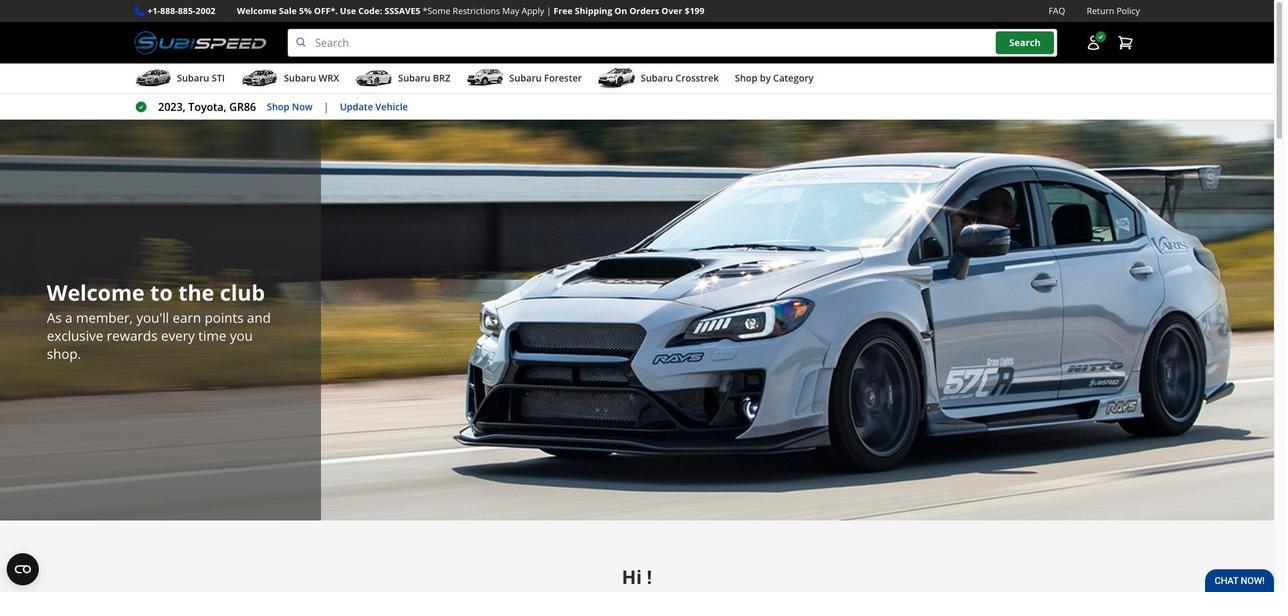 Task type: locate. For each thing, give the bounding box(es) containing it.
a subaru crosstrek thumbnail image image
[[598, 68, 636, 88]]

heading
[[47, 278, 274, 309]]

subispeed logo image
[[134, 29, 266, 57]]

open widget image
[[7, 554, 39, 586]]

a subaru brz thumbnail image image
[[355, 68, 393, 88]]



Task type: describe. For each thing, give the bounding box(es) containing it.
a subaru wrx thumbnail image image
[[241, 68, 279, 88]]

search input field
[[288, 29, 1057, 57]]

a subaru forester thumbnail image image
[[467, 68, 504, 88]]

button image
[[1086, 35, 1102, 51]]

a subaru sti thumbnail image image
[[134, 68, 172, 88]]



Task type: vqa. For each thing, say whether or not it's contained in the screenshot.
a subaru crosstrek thumbnail image
yes



